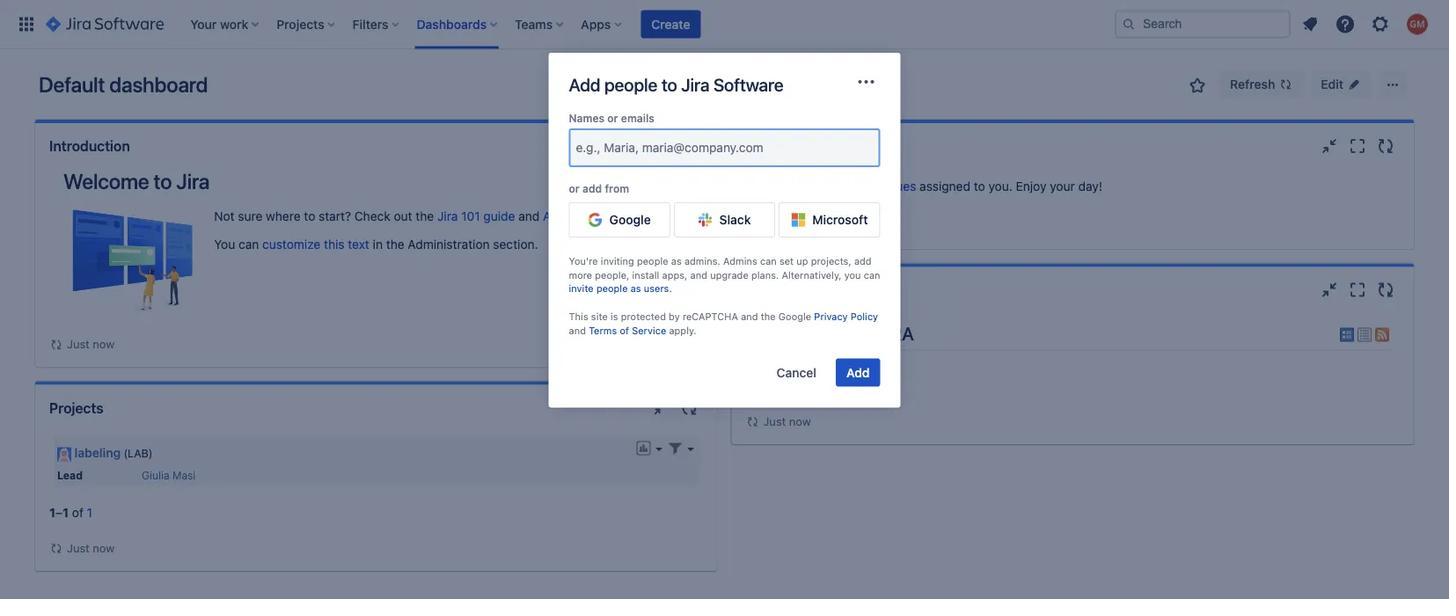 Task type: locate. For each thing, give the bounding box(es) containing it.
0 horizontal spatial you
[[214, 237, 235, 252]]

you currently have no issues assigned to you. enjoy your day!
[[755, 179, 1103, 194]]

projects,
[[811, 255, 852, 267]]

now for projects
[[93, 541, 115, 555]]

the for terms
[[761, 311, 776, 322]]

just
[[764, 220, 786, 233], [67, 338, 90, 351], [764, 415, 786, 428], [67, 541, 90, 555]]

as
[[672, 255, 682, 267], [631, 283, 641, 295]]

can right you
[[864, 269, 881, 281]]

1 horizontal spatial can
[[761, 255, 777, 267]]

google
[[610, 213, 651, 227], [779, 311, 812, 322]]

an arrow curved in a circular way on the button that refreshes the dashboard image up admins
[[746, 220, 760, 234]]

atlassian
[[543, 209, 594, 224]]

or up atlassian
[[569, 183, 580, 195]]

not sure where to start? check out the jira 101 guide and atlassian training course
[[214, 209, 682, 224]]

1 horizontal spatial 1
[[63, 505, 69, 520]]

maximize introduction image
[[651, 136, 672, 157]]

1 horizontal spatial the
[[416, 209, 434, 224]]

labeling (lab)
[[74, 446, 153, 460]]

0 vertical spatial add
[[569, 74, 601, 95]]

0 vertical spatial the
[[416, 209, 434, 224]]

you inside introduction region
[[214, 237, 235, 252]]

just now inside activity streams region
[[764, 415, 811, 428]]

1 horizontal spatial add
[[855, 255, 872, 267]]

just now up set
[[764, 220, 811, 233]]

1 horizontal spatial google
[[779, 311, 812, 322]]

just now for introduction
[[67, 338, 115, 351]]

of inside this site is protected by recaptcha and the google privacy policy and terms of service apply.
[[620, 325, 629, 336]]

google down from
[[610, 213, 651, 227]]

or left emails
[[608, 112, 619, 124]]

2 vertical spatial an arrow curved in a circular way on the button that refreshes the dashboard image
[[49, 542, 63, 556]]

e.g., maria, maria@company.com
[[576, 140, 764, 155]]

0 vertical spatial an arrow curved in a circular way on the button that refreshes the dashboard image
[[746, 220, 760, 234]]

0 vertical spatial can
[[239, 237, 259, 252]]

google up your
[[779, 311, 812, 322]]

1 vertical spatial can
[[761, 255, 777, 267]]

can
[[239, 237, 259, 252], [761, 255, 777, 267], [864, 269, 881, 281]]

to left you.
[[974, 179, 986, 194]]

of left 1 link
[[72, 505, 84, 520]]

2 vertical spatial can
[[864, 269, 881, 281]]

to
[[662, 74, 678, 95], [810, 138, 824, 155], [154, 169, 172, 194], [974, 179, 986, 194], [304, 209, 315, 224]]

add right was
[[847, 366, 870, 380]]

1
[[49, 505, 55, 520], [63, 505, 69, 520], [87, 505, 92, 520]]

0 horizontal spatial add
[[569, 74, 601, 95]]

of inside projects region
[[72, 505, 84, 520]]

this
[[324, 237, 345, 252]]

plans.
[[752, 269, 779, 281]]

customize
[[262, 237, 321, 252]]

1 1 from the left
[[49, 505, 55, 520]]

1 horizontal spatial of
[[620, 325, 629, 336]]

2 vertical spatial the
[[761, 311, 776, 322]]

you down the not
[[214, 237, 235, 252]]

add for add
[[847, 366, 870, 380]]

0 vertical spatial you
[[755, 179, 776, 194]]

just now down cancel button
[[764, 415, 811, 428]]

your
[[1050, 179, 1076, 194]]

–
[[55, 505, 63, 520]]

company
[[797, 323, 873, 345]]

just inside introduction region
[[67, 338, 90, 351]]

1 horizontal spatial as
[[672, 255, 682, 267]]

and right guide
[[519, 209, 540, 224]]

just now inside projects region
[[67, 541, 115, 555]]

just now for assigned to me
[[764, 220, 811, 233]]

0 horizontal spatial or
[[569, 183, 580, 195]]

1 vertical spatial google
[[779, 311, 812, 322]]

as up apps,
[[672, 255, 682, 267]]

0 horizontal spatial add
[[583, 183, 602, 195]]

just inside activity streams region
[[764, 415, 786, 428]]

you inside assigned to me region
[[755, 179, 776, 194]]

you
[[845, 269, 861, 281]]

giulia masi link
[[142, 469, 196, 481]]

cancel button
[[766, 359, 828, 387]]

of
[[620, 325, 629, 336], [72, 505, 84, 520]]

just for introduction
[[67, 338, 90, 351]]

the up your
[[761, 311, 776, 322]]

emails
[[621, 112, 655, 124]]

1 vertical spatial or
[[569, 183, 580, 195]]

add left from
[[583, 183, 602, 195]]

0 vertical spatial people
[[605, 74, 658, 95]]

2 vertical spatial jira
[[438, 209, 458, 224]]

no
[[864, 179, 878, 194]]

1 horizontal spatial you
[[755, 179, 776, 194]]

and inside introduction region
[[519, 209, 540, 224]]

an arrow curved in a circular way on the button that refreshes the dashboard image inside assigned to me region
[[746, 220, 760, 234]]

1 horizontal spatial add
[[847, 366, 870, 380]]

text
[[348, 237, 370, 252]]

0 vertical spatial google
[[610, 213, 651, 227]]

1 vertical spatial you
[[214, 237, 235, 252]]

refresh introduction image
[[679, 136, 700, 157]]

jira
[[877, 323, 914, 345]]

now inside activity streams region
[[790, 415, 811, 428]]

you're inviting people as admins. admins can set up projects, add more people, install apps, and upgrade plans. alternatively, you can invite people as users.
[[569, 255, 881, 295]]

0 horizontal spatial of
[[72, 505, 84, 520]]

you for you currently have no
[[755, 179, 776, 194]]

0 vertical spatial of
[[620, 325, 629, 336]]

site
[[591, 311, 608, 322]]

to down the create button
[[662, 74, 678, 95]]

you left currently
[[755, 179, 776, 194]]

just down 1 – 1 of 1
[[67, 541, 90, 555]]

people down people,
[[597, 283, 628, 295]]

add
[[569, 74, 601, 95], [847, 366, 870, 380]]

0 horizontal spatial the
[[386, 237, 405, 252]]

0 horizontal spatial google
[[610, 213, 651, 227]]

0 vertical spatial as
[[672, 255, 682, 267]]

you
[[755, 179, 776, 194], [214, 237, 235, 252]]

the inside this site is protected by recaptcha and the google privacy policy and terms of service apply.
[[761, 311, 776, 322]]

guide
[[484, 209, 515, 224]]

refresh assigned to me image
[[1376, 136, 1397, 157]]

add up names
[[569, 74, 601, 95]]

1 vertical spatial the
[[386, 237, 405, 252]]

refresh
[[1231, 77, 1276, 92]]

(lab)
[[124, 447, 153, 460]]

from
[[605, 183, 630, 195]]

now for activity streams
[[790, 415, 811, 428]]

just for assigned to me
[[764, 220, 786, 233]]

1 vertical spatial add
[[847, 366, 870, 380]]

0 horizontal spatial can
[[239, 237, 259, 252]]

people up emails
[[605, 74, 658, 95]]

minimize introduction image
[[623, 136, 644, 157]]

3 1 from the left
[[87, 505, 92, 520]]

add inside you're inviting people as admins. admins can set up projects, add more people, install apps, and upgrade plans. alternatively, you can invite people as users.
[[855, 255, 872, 267]]

projects
[[49, 400, 104, 416]]

and down admins.
[[691, 269, 708, 281]]

users.
[[644, 283, 672, 295]]

now
[[790, 220, 811, 233], [93, 338, 115, 351], [790, 415, 811, 428], [93, 541, 115, 555]]

0 horizontal spatial as
[[631, 283, 641, 295]]

labeling
[[74, 446, 121, 460]]

create button
[[641, 10, 701, 38]]

projects region
[[49, 431, 704, 557]]

101
[[462, 209, 480, 224]]

or
[[608, 112, 619, 124], [569, 183, 580, 195]]

create
[[652, 17, 691, 31]]

1 vertical spatial add
[[855, 255, 872, 267]]

2 horizontal spatial can
[[864, 269, 881, 281]]

now inside assigned to me region
[[790, 220, 811, 233]]

1 vertical spatial an arrow curved in a circular way on the button that refreshes the dashboard image
[[746, 415, 760, 429]]

an arrow curved in a circular way on the button that refreshes the dashboard image down –
[[49, 542, 63, 556]]

now inside projects region
[[93, 541, 115, 555]]

more image
[[856, 71, 877, 92]]

2 horizontal spatial the
[[761, 311, 776, 322]]

maximize activity streams image
[[1348, 280, 1369, 301]]

just up set
[[764, 220, 786, 233]]

people
[[605, 74, 658, 95], [637, 255, 669, 267], [597, 283, 628, 295]]

jira left 101
[[438, 209, 458, 224]]

now inside introduction region
[[93, 338, 115, 351]]

upgrade
[[711, 269, 749, 281]]

terms of service link
[[589, 325, 667, 336]]

microsoft button
[[779, 203, 881, 238]]

the right the in
[[386, 237, 405, 252]]

lead
[[57, 469, 83, 481]]

just down cancel button
[[764, 415, 786, 428]]

jira 101 guide link
[[438, 209, 515, 224]]

people up install
[[637, 255, 669, 267]]

an arrow curved in a circular way on the button that refreshes the dashboard image for assigned
[[746, 220, 760, 234]]

jira left software
[[681, 74, 710, 95]]

refresh projects image
[[679, 398, 700, 419]]

streams
[[799, 282, 854, 299]]

as down install
[[631, 283, 641, 295]]

sure
[[238, 209, 263, 224]]

add inside button
[[847, 366, 870, 380]]

activity
[[746, 282, 796, 299]]

of right terms
[[620, 325, 629, 336]]

primary element
[[11, 0, 1115, 49]]

can up plans.
[[761, 255, 777, 267]]

1 vertical spatial people
[[637, 255, 669, 267]]

1 horizontal spatial jira
[[438, 209, 458, 224]]

just now inside assigned to me region
[[764, 220, 811, 233]]

jira right welcome at the top left of the page
[[176, 169, 210, 194]]

the
[[416, 209, 434, 224], [386, 237, 405, 252], [761, 311, 776, 322]]

1 vertical spatial of
[[72, 505, 84, 520]]

maria,
[[604, 140, 639, 155]]

minimize projects image
[[651, 398, 672, 419]]

section.
[[493, 237, 538, 252]]

just now right an arrow curved in a circular way on the button that refreshes the dashboard icon
[[67, 338, 115, 351]]

just now down 1 link
[[67, 541, 115, 555]]

just inside assigned to me region
[[764, 220, 786, 233]]

day!
[[1079, 179, 1103, 194]]

0 horizontal spatial 1
[[49, 505, 55, 520]]

issues link
[[881, 179, 917, 194]]

the right out
[[416, 209, 434, 224]]

2 horizontal spatial 1
[[87, 505, 92, 520]]

inviting
[[601, 255, 635, 267]]

can down the sure
[[239, 237, 259, 252]]

0 vertical spatial jira
[[681, 74, 710, 95]]

0 horizontal spatial jira
[[176, 169, 210, 194]]

names or emails
[[569, 112, 655, 124]]

an arrow curved in a circular way on the button that refreshes the dashboard image right refresh projects icon
[[746, 415, 760, 429]]

just right an arrow curved in a circular way on the button that refreshes the dashboard icon
[[67, 338, 90, 351]]

jira software image
[[46, 14, 164, 35], [46, 14, 164, 35]]

privacy policy link
[[815, 311, 879, 322]]

default
[[39, 72, 105, 97]]

training
[[598, 209, 640, 224]]

2 1 from the left
[[63, 505, 69, 520]]

refresh image
[[1279, 77, 1294, 92]]

an arrow curved in a circular way on the button that refreshes the dashboard image inside activity streams region
[[746, 415, 760, 429]]

issues
[[881, 179, 917, 194]]

0 vertical spatial or
[[608, 112, 619, 124]]

giulia masi
[[142, 469, 196, 481]]

invite
[[569, 283, 594, 295]]

an arrow curved in a circular way on the button that refreshes the dashboard image inside projects region
[[49, 542, 63, 556]]

and inside you're inviting people as admins. admins can set up projects, add more people, install apps, and upgrade plans. alternatively, you can invite people as users.
[[691, 269, 708, 281]]

jira
[[681, 74, 710, 95], [176, 169, 210, 194], [438, 209, 458, 224]]

e.g.,
[[576, 140, 601, 155]]

an arrow curved in a circular way on the button that refreshes the dashboard image
[[746, 220, 760, 234], [746, 415, 760, 429], [49, 542, 63, 556]]

add up you
[[855, 255, 872, 267]]

just inside projects region
[[67, 541, 90, 555]]

just now for projects
[[67, 541, 115, 555]]

just now inside introduction region
[[67, 338, 115, 351]]



Task type: describe. For each thing, give the bounding box(es) containing it.
cancel
[[777, 366, 817, 380]]

create banner
[[0, 0, 1450, 49]]

labeling link
[[74, 446, 121, 460]]

an arrow curved in a circular way on the button that refreshes the dashboard image for activity
[[746, 415, 760, 429]]

add for add people to jira software
[[569, 74, 601, 95]]

assigned
[[920, 179, 971, 194]]

to left 'start?'
[[304, 209, 315, 224]]

just now for activity streams
[[764, 415, 811, 428]]

microsoft
[[813, 213, 868, 227]]

edit
[[1322, 77, 1344, 92]]

activity streams region
[[746, 313, 1401, 431]]

slack button
[[674, 203, 776, 238]]

2 vertical spatial people
[[597, 283, 628, 295]]

and up your
[[741, 311, 758, 322]]

add people to jira software
[[569, 74, 784, 95]]

introduction
[[49, 138, 130, 155]]

refresh button
[[1220, 70, 1304, 99]]

1 – 1 of 1
[[49, 505, 92, 520]]

maximize assigned to me image
[[1348, 136, 1369, 157]]

masi
[[172, 469, 196, 481]]

start?
[[319, 209, 351, 224]]

out
[[394, 209, 413, 224]]

found
[[845, 360, 876, 374]]

admins.
[[685, 255, 721, 267]]

install
[[632, 269, 660, 281]]

by
[[669, 311, 680, 322]]

or add from
[[569, 183, 630, 195]]

can inside introduction region
[[239, 237, 259, 252]]

1 link
[[87, 505, 92, 520]]

just for projects
[[67, 541, 90, 555]]

Search field
[[1115, 10, 1292, 38]]

2 horizontal spatial jira
[[681, 74, 710, 95]]

is
[[611, 311, 618, 322]]

default dashboard
[[39, 72, 208, 97]]

up
[[797, 255, 809, 267]]

check
[[355, 209, 391, 224]]

assigned
[[746, 138, 807, 155]]

administration
[[408, 237, 490, 252]]

to inside region
[[974, 179, 986, 194]]

your company jira
[[757, 323, 914, 345]]

and down this
[[569, 325, 586, 336]]

recaptcha
[[683, 311, 739, 322]]

assigned to me region
[[746, 169, 1401, 236]]

service
[[632, 325, 667, 336]]

where
[[266, 209, 301, 224]]

1 vertical spatial as
[[631, 283, 641, 295]]

course
[[644, 209, 682, 224]]

no activity was found
[[761, 360, 876, 374]]

welcome
[[63, 169, 149, 194]]

you for you can
[[214, 237, 235, 252]]

edit icon image
[[1348, 77, 1362, 92]]

introduction region
[[49, 169, 704, 354]]

currently
[[779, 179, 830, 194]]

people,
[[595, 269, 630, 281]]

you can customize this text in the administration section.
[[214, 237, 538, 252]]

this site is protected by recaptcha and the google privacy policy and terms of service apply.
[[569, 311, 879, 336]]

minimize activity streams image
[[1320, 280, 1341, 301]]

atlassian training course link
[[543, 209, 682, 224]]

0 vertical spatial add
[[583, 183, 602, 195]]

to right welcome at the top left of the page
[[154, 169, 172, 194]]

slack
[[720, 213, 751, 227]]

google inside "button"
[[610, 213, 651, 227]]

just for activity streams
[[764, 415, 786, 428]]

have
[[833, 179, 860, 194]]

enjoy
[[1016, 179, 1047, 194]]

now for introduction
[[93, 338, 115, 351]]

admins
[[724, 255, 758, 267]]

more
[[569, 269, 593, 281]]

names
[[569, 112, 605, 124]]

this
[[569, 311, 589, 322]]

minimize assigned to me image
[[1320, 136, 1341, 157]]

google button
[[569, 203, 671, 238]]

dashboard
[[109, 72, 208, 97]]

activity
[[779, 360, 818, 374]]

protected
[[621, 311, 666, 322]]

apply.
[[669, 325, 697, 336]]

to left me
[[810, 138, 824, 155]]

apps,
[[662, 269, 688, 281]]

1 vertical spatial jira
[[176, 169, 210, 194]]

your
[[757, 323, 793, 345]]

in
[[373, 237, 383, 252]]

no
[[761, 360, 776, 374]]

welcome to jira
[[63, 169, 210, 194]]

now for assigned to me
[[790, 220, 811, 233]]

star default dashboard image
[[1188, 75, 1209, 96]]

add button
[[836, 359, 881, 387]]

privacy
[[815, 311, 848, 322]]

google inside this site is protected by recaptcha and the google privacy policy and terms of service apply.
[[779, 311, 812, 322]]

the for atlassian
[[416, 209, 434, 224]]

giulia
[[142, 469, 170, 481]]

customize this text link
[[262, 237, 370, 252]]

invite people as users. link
[[569, 283, 672, 295]]

maria@company.com
[[642, 140, 764, 155]]

set
[[780, 255, 794, 267]]

1 horizontal spatial or
[[608, 112, 619, 124]]

search image
[[1122, 17, 1137, 31]]

an arrow curved in a circular way on the button that refreshes the dashboard image
[[49, 338, 63, 352]]

policy
[[851, 311, 879, 322]]

refresh activity streams image
[[1376, 280, 1397, 301]]

not
[[214, 209, 235, 224]]

software
[[714, 74, 784, 95]]

alternatively,
[[782, 269, 842, 281]]

was
[[821, 360, 842, 374]]



Task type: vqa. For each thing, say whether or not it's contained in the screenshot.
Section.
yes



